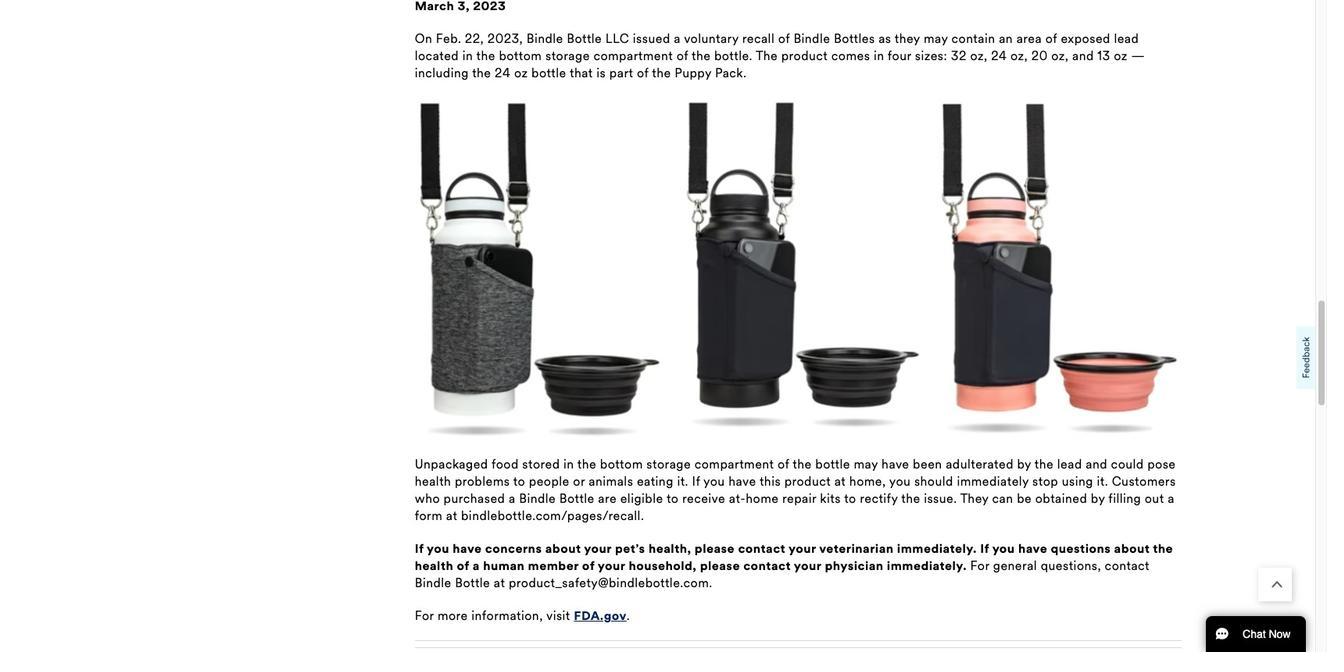 Task type: locate. For each thing, give the bounding box(es) containing it.
may inside unpackaged food stored in the bottom storage compartment of the bottle may have been adulterated by the lead and could pose health problems to people or animals eating it. if you have this product at home, you should immediately stop using it. customers who purchased a bindle bottle are eligible to receive at-home repair kits to rectify the issue. they can be obtained by filling out a form at bindlebottle.com/pages/recall.
[[854, 457, 879, 472]]

product inside the on feb. 22, 2023, bindle bottle llc issued a voluntary recall of bindle bottles as they may contain an area of exposed lead located in the bottom storage compartment of the bottle. the product comes in four sizes: 32 oz, 24 oz, 20 oz, and 13 oz — including the 24 oz bottle that is part of the puppy pack.
[[782, 48, 828, 63]]

1 vertical spatial for
[[415, 609, 434, 624]]

1 horizontal spatial 24
[[992, 48, 1008, 63]]

2 vertical spatial at
[[494, 576, 505, 591]]

0 horizontal spatial lead
[[1058, 457, 1083, 472]]

please right health,
[[695, 542, 735, 557]]

bindle up more
[[415, 576, 452, 591]]

at inside for general questions, contact bindle bottle at product_safety@bindlebottle.com.
[[494, 576, 505, 591]]

for left general
[[971, 559, 990, 574]]

2 health from the top
[[415, 559, 454, 574]]

2 vertical spatial bottle
[[455, 576, 490, 591]]

bottom up animals
[[600, 457, 643, 472]]

0 horizontal spatial if
[[415, 542, 424, 557]]

llc
[[606, 31, 630, 46]]

bottom down 2023,
[[499, 48, 542, 63]]

you up receive at the bottom of the page
[[704, 475, 725, 489]]

have left the been
[[882, 457, 910, 472]]

1 horizontal spatial if
[[692, 475, 701, 489]]

form
[[415, 509, 443, 524]]

fda.gov
[[574, 609, 627, 624]]

bottle
[[567, 31, 602, 46], [560, 492, 595, 507], [455, 576, 490, 591]]

bottle.
[[715, 48, 753, 63]]

contact down home
[[744, 559, 791, 574]]

to
[[513, 475, 526, 489], [667, 492, 679, 507], [845, 492, 857, 507]]

1 vertical spatial compartment
[[695, 457, 774, 472]]

at down human
[[494, 576, 505, 591]]

contact up for general questions, contact bindle bottle at product_safety@bindlebottle.com.
[[738, 542, 786, 557]]

0 vertical spatial 24
[[992, 48, 1008, 63]]

repair
[[783, 492, 817, 507]]

bindlebottle.com/pages/recall.
[[461, 509, 645, 524]]

puppy
[[675, 66, 712, 81]]

of up "this"
[[778, 457, 790, 472]]

bottles
[[834, 31, 875, 46]]

at right form
[[446, 509, 458, 524]]

lead
[[1115, 31, 1140, 46], [1058, 457, 1083, 472]]

0 horizontal spatial it.
[[677, 475, 689, 489]]

1 vertical spatial health
[[415, 559, 454, 574]]

for more information, visit fda.gov .
[[415, 609, 630, 624]]

you up general
[[993, 542, 1015, 557]]

oz down 2023,
[[514, 66, 528, 81]]

about down filling
[[1115, 542, 1150, 557]]

for inside for general questions, contact bindle bottle at product_safety@bindlebottle.com.
[[971, 559, 990, 574]]

by up the be
[[1018, 457, 1032, 472]]

1 vertical spatial bottle
[[560, 492, 595, 507]]

purchased
[[444, 492, 505, 507]]

1 horizontal spatial it.
[[1097, 475, 1109, 489]]

—
[[1132, 48, 1146, 63]]

out
[[1145, 492, 1165, 507]]

in down 22,
[[463, 48, 473, 63]]

have up general
[[1019, 542, 1048, 557]]

general
[[994, 559, 1038, 574]]

bottle up kits in the bottom right of the page
[[816, 457, 851, 472]]

product right the the
[[782, 48, 828, 63]]

compartment inside the on feb. 22, 2023, bindle bottle llc issued a voluntary recall of bindle bottles as they may contain an area of exposed lead located in the bottom storage compartment of the bottle. the product comes in four sizes: 32 oz, 24 oz, 20 oz, and 13 oz — including the 24 oz bottle that is part of the puppy pack.
[[594, 48, 673, 63]]

human
[[483, 559, 525, 574]]

2023,
[[488, 31, 523, 46]]

of up 20
[[1046, 31, 1058, 46]]

lead up using
[[1058, 457, 1083, 472]]

0 horizontal spatial compartment
[[594, 48, 673, 63]]

1 horizontal spatial storage
[[647, 457, 691, 472]]

1 vertical spatial by
[[1091, 492, 1106, 507]]

of
[[779, 31, 790, 46], [1046, 31, 1058, 46], [677, 48, 689, 63], [637, 66, 649, 81], [778, 457, 790, 472], [457, 559, 470, 574], [582, 559, 595, 574]]

could
[[1112, 457, 1144, 472]]

1 vertical spatial oz
[[514, 66, 528, 81]]

0 vertical spatial storage
[[546, 48, 590, 63]]

1 vertical spatial product
[[785, 475, 831, 489]]

1 horizontal spatial bottom
[[600, 457, 643, 472]]

0 vertical spatial may
[[924, 31, 948, 46]]

bottle inside the on feb. 22, 2023, bindle bottle llc issued a voluntary recall of bindle bottles as they may contain an area of exposed lead located in the bottom storage compartment of the bottle. the product comes in four sizes: 32 oz, 24 oz, 20 oz, and 13 oz — including the 24 oz bottle that is part of the puppy pack.
[[567, 31, 602, 46]]

for left more
[[415, 609, 434, 624]]

to down eating at the bottom of the page
[[667, 492, 679, 507]]

0 vertical spatial bottom
[[499, 48, 542, 63]]

health inside unpackaged food stored in the bottom storage compartment of the bottle may have been adulterated by the lead and could pose health problems to people or animals eating it. if you have this product at home, you should immediately stop using it. customers who purchased a bindle bottle are eligible to receive at-home repair kits to rectify the issue. they can be obtained by filling out a form at bindlebottle.com/pages/recall.
[[415, 475, 451, 489]]

your left physician
[[794, 559, 822, 574]]

product for recall
[[782, 48, 828, 63]]

oz, right 20
[[1052, 48, 1069, 63]]

oz, down area
[[1011, 48, 1028, 63]]

and down the exposed
[[1073, 48, 1095, 63]]

at up kits in the bottom right of the page
[[835, 475, 846, 489]]

part
[[610, 66, 634, 81]]

oz right 13
[[1114, 48, 1128, 63]]

oz,
[[971, 48, 988, 63], [1011, 48, 1028, 63], [1052, 48, 1069, 63]]

1 horizontal spatial oz,
[[1011, 48, 1028, 63]]

to down "food"
[[513, 475, 526, 489]]

immediately
[[957, 475, 1029, 489]]

24 down the an
[[992, 48, 1008, 63]]

compartment up the at-
[[695, 457, 774, 472]]

in up or
[[564, 457, 574, 472]]

have left concerns
[[453, 542, 482, 557]]

to right kits in the bottom right of the page
[[845, 492, 857, 507]]

in inside unpackaged food stored in the bottom storage compartment of the bottle may have been adulterated by the lead and could pose health problems to people or animals eating it. if you have this product at home, you should immediately stop using it. customers who purchased a bindle bottle are eligible to receive at-home repair kits to rectify the issue. they can be obtained by filling out a form at bindlebottle.com/pages/recall.
[[564, 457, 574, 472]]

storage up eating at the bottom of the page
[[647, 457, 691, 472]]

and up using
[[1086, 457, 1108, 472]]

the
[[477, 48, 496, 63], [692, 48, 711, 63], [472, 66, 491, 81], [652, 66, 671, 81], [578, 457, 597, 472], [793, 457, 812, 472], [1035, 457, 1054, 472], [902, 492, 921, 507], [1154, 542, 1174, 557]]

questions,
[[1041, 559, 1102, 574]]

compartment
[[594, 48, 673, 63], [695, 457, 774, 472]]

storage up that
[[546, 48, 590, 63]]

of left human
[[457, 559, 470, 574]]

0 horizontal spatial oz,
[[971, 48, 988, 63]]

immediately.
[[898, 542, 977, 557], [887, 559, 967, 574]]

animals
[[589, 475, 634, 489]]

bindle
[[527, 31, 564, 46], [794, 31, 831, 46], [519, 492, 556, 507], [415, 576, 452, 591]]

oz, down contain at the top right of page
[[971, 48, 988, 63]]

you up rectify
[[890, 475, 911, 489]]

0 horizontal spatial for
[[415, 609, 434, 624]]

including
[[415, 66, 469, 81]]

kits
[[821, 492, 841, 507]]

1 horizontal spatial for
[[971, 559, 990, 574]]

in
[[463, 48, 473, 63], [874, 48, 885, 63], [564, 457, 574, 472]]

for for general
[[971, 559, 990, 574]]

0 vertical spatial lead
[[1115, 31, 1140, 46]]

they
[[961, 492, 989, 507]]

bottle inside for general questions, contact bindle bottle at product_safety@bindlebottle.com.
[[455, 576, 490, 591]]

bottle left llc
[[567, 31, 602, 46]]

storage
[[546, 48, 590, 63], [647, 457, 691, 472]]

sizes:
[[915, 48, 948, 63]]

0 horizontal spatial at
[[446, 509, 458, 524]]

0 horizontal spatial to
[[513, 475, 526, 489]]

1 horizontal spatial lead
[[1115, 31, 1140, 46]]

an
[[999, 31, 1013, 46]]

storage inside unpackaged food stored in the bottom storage compartment of the bottle may have been adulterated by the lead and could pose health problems to people or animals eating it. if you have this product at home, you should immediately stop using it. customers who purchased a bindle bottle are eligible to receive at-home repair kits to rectify the issue. they can be obtained by filling out a form at bindlebottle.com/pages/recall.
[[647, 457, 691, 472]]

this
[[760, 475, 781, 489]]

storage inside the on feb. 22, 2023, bindle bottle llc issued a voluntary recall of bindle bottles as they may contain an area of exposed lead located in the bottom storage compartment of the bottle. the product comes in four sizes: 32 oz, 24 oz, 20 oz, and 13 oz — including the 24 oz bottle that is part of the puppy pack.
[[546, 48, 590, 63]]

for general questions, contact bindle bottle at product_safety@bindlebottle.com.
[[415, 559, 1150, 591]]

1 vertical spatial may
[[854, 457, 879, 472]]

stored
[[523, 457, 560, 472]]

bottle down or
[[560, 492, 595, 507]]

24
[[992, 48, 1008, 63], [495, 66, 511, 81]]

compartment up the part
[[594, 48, 673, 63]]

issue.
[[924, 492, 958, 507]]

lead up the —
[[1115, 31, 1140, 46]]

0 vertical spatial and
[[1073, 48, 1095, 63]]

lead inside unpackaged food stored in the bottom storage compartment of the bottle may have been adulterated by the lead and could pose health problems to people or animals eating it. if you have this product at home, you should immediately stop using it. customers who purchased a bindle bottle are eligible to receive at-home repair kits to rectify the issue. they can be obtained by filling out a form at bindlebottle.com/pages/recall.
[[1058, 457, 1083, 472]]

1 vertical spatial storage
[[647, 457, 691, 472]]

0 horizontal spatial bottom
[[499, 48, 542, 63]]

2 horizontal spatial at
[[835, 475, 846, 489]]

rectify
[[860, 492, 898, 507]]

it. right using
[[1097, 475, 1109, 489]]

who
[[415, 492, 440, 507]]

if
[[692, 475, 701, 489], [415, 542, 424, 557], [981, 542, 990, 557]]

1 horizontal spatial at
[[494, 576, 505, 591]]

household,
[[629, 559, 697, 574]]

product up repair
[[785, 475, 831, 489]]

bindle right 2023,
[[527, 31, 564, 46]]

0 horizontal spatial in
[[463, 48, 473, 63]]

bottle
[[532, 66, 567, 81], [816, 457, 851, 472]]

bottom inside unpackaged food stored in the bottom storage compartment of the bottle may have been adulterated by the lead and could pose health problems to people or animals eating it. if you have this product at home, you should immediately stop using it. customers who purchased a bindle bottle are eligible to receive at-home repair kits to rectify the issue. they can be obtained by filling out a form at bindlebottle.com/pages/recall.
[[600, 457, 643, 472]]

0 vertical spatial product
[[782, 48, 828, 63]]

health,
[[649, 542, 692, 557]]

1 horizontal spatial bottle
[[816, 457, 851, 472]]

0 horizontal spatial storage
[[546, 48, 590, 63]]

health down form
[[415, 559, 454, 574]]

1 vertical spatial please
[[700, 559, 740, 574]]

or
[[573, 475, 585, 489]]

1 health from the top
[[415, 475, 451, 489]]

0 horizontal spatial 24
[[495, 66, 511, 81]]

health up who at left bottom
[[415, 475, 451, 489]]

it. up receive at the bottom of the page
[[677, 475, 689, 489]]

and inside unpackaged food stored in the bottom storage compartment of the bottle may have been adulterated by the lead and could pose health problems to people or animals eating it. if you have this product at home, you should immediately stop using it. customers who purchased a bindle bottle are eligible to receive at-home repair kits to rectify the issue. they can be obtained by filling out a form at bindlebottle.com/pages/recall.
[[1086, 457, 1108, 472]]

a down the problems
[[509, 492, 516, 507]]

stop
[[1033, 475, 1059, 489]]

bindle inside for general questions, contact bindle bottle at product_safety@bindlebottle.com.
[[415, 576, 452, 591]]

it.
[[677, 475, 689, 489], [1097, 475, 1109, 489]]

0 vertical spatial at
[[835, 475, 846, 489]]

have
[[882, 457, 910, 472], [729, 475, 757, 489], [453, 542, 482, 557], [1019, 542, 1048, 557]]

may up sizes:
[[924, 31, 948, 46]]

0 vertical spatial bottle
[[567, 31, 602, 46]]

pose
[[1148, 457, 1176, 472]]

bottle left that
[[532, 66, 567, 81]]

if down they
[[981, 542, 990, 557]]

you
[[704, 475, 725, 489], [890, 475, 911, 489], [427, 542, 450, 557], [993, 542, 1015, 557]]

2 horizontal spatial oz,
[[1052, 48, 1069, 63]]

eligible
[[621, 492, 664, 507]]

0 vertical spatial bottle
[[532, 66, 567, 81]]

20
[[1032, 48, 1048, 63]]

if down form
[[415, 542, 424, 557]]

13
[[1098, 48, 1111, 63]]

and
[[1073, 48, 1095, 63], [1086, 457, 1108, 472]]

a inside the if you have concerns about your pet's health, please contact your veterinarian immediately. if you have questions about the health of a human member of your household, please contact your physician immediately.
[[473, 559, 480, 574]]

1 horizontal spatial compartment
[[695, 457, 774, 472]]

veterinarian
[[820, 542, 894, 557]]

1 it. from the left
[[677, 475, 689, 489]]

at
[[835, 475, 846, 489], [446, 509, 458, 524], [494, 576, 505, 591]]

3 oz, from the left
[[1052, 48, 1069, 63]]

2 it. from the left
[[1097, 475, 1109, 489]]

by
[[1018, 457, 1032, 472], [1091, 492, 1106, 507]]

1 horizontal spatial about
[[1115, 542, 1150, 557]]

feb.
[[436, 31, 462, 46]]

and inside the on feb. 22, 2023, bindle bottle llc issued a voluntary recall of bindle bottles as they may contain an area of exposed lead located in the bottom storage compartment of the bottle. the product comes in four sizes: 32 oz, 24 oz, 20 oz, and 13 oz — including the 24 oz bottle that is part of the puppy pack.
[[1073, 48, 1095, 63]]

1 vertical spatial lead
[[1058, 457, 1083, 472]]

contact inside for general questions, contact bindle bottle at product_safety@bindlebottle.com.
[[1105, 559, 1150, 574]]

if up receive at the bottom of the page
[[692, 475, 701, 489]]

obtained
[[1036, 492, 1088, 507]]

in down the "as"
[[874, 48, 885, 63]]

your
[[584, 542, 612, 557], [789, 542, 817, 557], [598, 559, 626, 574], [794, 559, 822, 574]]

a right the out on the right bottom
[[1168, 492, 1175, 507]]

a right issued
[[674, 31, 681, 46]]

1 horizontal spatial may
[[924, 31, 948, 46]]

please right household, at the bottom
[[700, 559, 740, 574]]

on feb. 22, 2023, bindle bottle llc issued a voluntary recall of bindle bottles as they may contain an area of exposed lead located in the bottom storage compartment of the bottle. the product comes in four sizes: 32 oz, 24 oz, 20 oz, and 13 oz — including the 24 oz bottle that is part of the puppy pack.
[[415, 31, 1146, 81]]

product inside unpackaged food stored in the bottom storage compartment of the bottle may have been adulterated by the lead and could pose health problems to people or animals eating it. if you have this product at home, you should immediately stop using it. customers who purchased a bindle bottle are eligible to receive at-home repair kits to rectify the issue. they can be obtained by filling out a form at bindlebottle.com/pages/recall.
[[785, 475, 831, 489]]

voluntary
[[684, 31, 739, 46]]

about up member
[[546, 542, 581, 557]]

24 down 2023,
[[495, 66, 511, 81]]

1 vertical spatial bottle
[[816, 457, 851, 472]]

0 horizontal spatial about
[[546, 542, 581, 557]]

0 vertical spatial for
[[971, 559, 990, 574]]

product
[[782, 48, 828, 63], [785, 475, 831, 489]]

1 vertical spatial and
[[1086, 457, 1108, 472]]

1 vertical spatial bottom
[[600, 457, 643, 472]]

0 vertical spatial health
[[415, 475, 451, 489]]

1 horizontal spatial in
[[564, 457, 574, 472]]

0 horizontal spatial bottle
[[532, 66, 567, 81]]

0 vertical spatial compartment
[[594, 48, 673, 63]]

2 oz, from the left
[[1011, 48, 1028, 63]]

a left human
[[473, 559, 480, 574]]

bindle down 'people' at bottom left
[[519, 492, 556, 507]]

bottle down human
[[455, 576, 490, 591]]

bottom inside the on feb. 22, 2023, bindle bottle llc issued a voluntary recall of bindle bottles as they may contain an area of exposed lead located in the bottom storage compartment of the bottle. the product comes in four sizes: 32 oz, 24 oz, 20 oz, and 13 oz — including the 24 oz bottle that is part of the puppy pack.
[[499, 48, 542, 63]]

four
[[888, 48, 912, 63]]

1 horizontal spatial by
[[1091, 492, 1106, 507]]

may up home, on the right bottom
[[854, 457, 879, 472]]

by down using
[[1091, 492, 1106, 507]]

using
[[1062, 475, 1094, 489]]

0 horizontal spatial may
[[854, 457, 879, 472]]

contact down questions
[[1105, 559, 1150, 574]]

bottle inside unpackaged food stored in the bottom storage compartment of the bottle may have been adulterated by the lead and could pose health problems to people or animals eating it. if you have this product at home, you should immediately stop using it. customers who purchased a bindle bottle are eligible to receive at-home repair kits to rectify the issue. they can be obtained by filling out a form at bindlebottle.com/pages/recall.
[[816, 457, 851, 472]]

1 horizontal spatial oz
[[1114, 48, 1128, 63]]

0 vertical spatial by
[[1018, 457, 1032, 472]]

are
[[598, 492, 617, 507]]



Task type: describe. For each thing, give the bounding box(es) containing it.
concerns
[[485, 542, 542, 557]]

0 vertical spatial immediately.
[[898, 542, 977, 557]]

be
[[1017, 492, 1032, 507]]

bottle for llc
[[567, 31, 602, 46]]

bottle for at
[[455, 576, 490, 591]]

have up the at-
[[729, 475, 757, 489]]

1 about from the left
[[546, 542, 581, 557]]

0 vertical spatial please
[[695, 542, 735, 557]]

more
[[438, 609, 468, 624]]

on
[[415, 31, 433, 46]]

the
[[756, 48, 778, 63]]

as
[[879, 31, 892, 46]]

food
[[492, 457, 519, 472]]

of right recall
[[779, 31, 790, 46]]

1 horizontal spatial to
[[667, 492, 679, 507]]

health inside the if you have concerns about your pet's health, please contact your veterinarian immediately. if you have questions about the health of a human member of your household, please contact your physician immediately.
[[415, 559, 454, 574]]

information,
[[472, 609, 543, 624]]

product_safety@bindlebottle.com.
[[509, 576, 713, 591]]

.
[[627, 609, 630, 624]]

filling
[[1109, 492, 1142, 507]]

contain
[[952, 31, 996, 46]]

should
[[915, 475, 954, 489]]

0 horizontal spatial by
[[1018, 457, 1032, 472]]

32
[[951, 48, 967, 63]]

area
[[1017, 31, 1042, 46]]

lead inside the on feb. 22, 2023, bindle bottle llc issued a voluntary recall of bindle bottles as they may contain an area of exposed lead located in the bottom storage compartment of the bottle. the product comes in four sizes: 32 oz, 24 oz, 20 oz, and 13 oz — including the 24 oz bottle that is part of the puppy pack.
[[1115, 31, 1140, 46]]

compartment inside unpackaged food stored in the bottom storage compartment of the bottle may have been adulterated by the lead and could pose health problems to people or animals eating it. if you have this product at home, you should immediately stop using it. customers who purchased a bindle bottle are eligible to receive at-home repair kits to rectify the issue. they can be obtained by filling out a form at bindlebottle.com/pages/recall.
[[695, 457, 774, 472]]

22,
[[465, 31, 484, 46]]

home,
[[850, 475, 886, 489]]

of up "puppy"
[[677, 48, 689, 63]]

2 horizontal spatial in
[[874, 48, 885, 63]]

unpackaged food stored in the bottom storage compartment of the bottle may have been adulterated by the lead and could pose health problems to people or animals eating it. if you have this product at home, you should immediately stop using it. customers who purchased a bindle bottle are eligible to receive at-home repair kits to rectify the issue. they can be obtained by filling out a form at bindlebottle.com/pages/recall.
[[415, 457, 1177, 524]]

pet's
[[615, 542, 646, 557]]

bindle inside unpackaged food stored in the bottom storage compartment of the bottle may have been adulterated by the lead and could pose health problems to people or animals eating it. if you have this product at home, you should immediately stop using it. customers who purchased a bindle bottle are eligible to receive at-home repair kits to rectify the issue. they can be obtained by filling out a form at bindlebottle.com/pages/recall.
[[519, 492, 556, 507]]

bindle left bottles
[[794, 31, 831, 46]]

questions
[[1051, 542, 1111, 557]]

visit
[[546, 609, 571, 624]]

you down form
[[427, 542, 450, 557]]

1 oz, from the left
[[971, 48, 988, 63]]

exposed
[[1061, 31, 1111, 46]]

of up product_safety@bindlebottle.com.
[[582, 559, 595, 574]]

comes
[[832, 48, 871, 63]]

member
[[528, 559, 579, 574]]

customers
[[1112, 475, 1177, 489]]

physician
[[825, 559, 884, 574]]

your left 'pet's'
[[584, 542, 612, 557]]

they
[[895, 31, 921, 46]]

bottle inside the on feb. 22, 2023, bindle bottle llc issued a voluntary recall of bindle bottles as they may contain an area of exposed lead located in the bottom storage compartment of the bottle. the product comes in four sizes: 32 oz, 24 oz, 20 oz, and 13 oz — including the 24 oz bottle that is part of the puppy pack.
[[532, 66, 567, 81]]

may inside the on feb. 22, 2023, bindle bottle llc issued a voluntary recall of bindle bottles as they may contain an area of exposed lead located in the bottom storage compartment of the bottle. the product comes in four sizes: 32 oz, 24 oz, 20 oz, and 13 oz — including the 24 oz bottle that is part of the puppy pack.
[[924, 31, 948, 46]]

2 horizontal spatial if
[[981, 542, 990, 557]]

adulterated
[[946, 457, 1014, 472]]

problems
[[455, 475, 510, 489]]

1 vertical spatial 24
[[495, 66, 511, 81]]

bottle inside unpackaged food stored in the bottom storage compartment of the bottle may have been adulterated by the lead and could pose health problems to people or animals eating it. if you have this product at home, you should immediately stop using it. customers who purchased a bindle bottle are eligible to receive at-home repair kits to rectify the issue. they can be obtained by filling out a form at bindlebottle.com/pages/recall.
[[560, 492, 595, 507]]

of right the part
[[637, 66, 649, 81]]

0 vertical spatial oz
[[1114, 48, 1128, 63]]

0 horizontal spatial oz
[[514, 66, 528, 81]]

your up product_safety@bindlebottle.com.
[[598, 559, 626, 574]]

people
[[529, 475, 570, 489]]

is
[[597, 66, 606, 81]]

of inside unpackaged food stored in the bottom storage compartment of the bottle may have been adulterated by the lead and could pose health problems to people or animals eating it. if you have this product at home, you should immediately stop using it. customers who purchased a bindle bottle are eligible to receive at-home repair kits to rectify the issue. they can be obtained by filling out a form at bindlebottle.com/pages/recall.
[[778, 457, 790, 472]]

for for more
[[415, 609, 434, 624]]

located
[[415, 48, 459, 63]]

your up for general questions, contact bindle bottle at product_safety@bindlebottle.com.
[[789, 542, 817, 557]]

can
[[993, 492, 1014, 507]]

at-
[[729, 492, 746, 507]]

eating
[[637, 475, 674, 489]]

product for bottle
[[785, 475, 831, 489]]

been
[[913, 457, 943, 472]]

fda.gov link
[[574, 609, 627, 626]]

recall
[[743, 31, 775, 46]]

home
[[746, 492, 779, 507]]

1 vertical spatial at
[[446, 509, 458, 524]]

2 about from the left
[[1115, 542, 1150, 557]]

if inside unpackaged food stored in the bottom storage compartment of the bottle may have been adulterated by the lead and could pose health problems to people or animals eating it. if you have this product at home, you should immediately stop using it. customers who purchased a bindle bottle are eligible to receive at-home repair kits to rectify the issue. they can be obtained by filling out a form at bindlebottle.com/pages/recall.
[[692, 475, 701, 489]]

if you have concerns about your pet's health, please contact your veterinarian immediately. if you have questions about the health of a human member of your household, please contact your physician immediately.
[[415, 542, 1174, 574]]

2 horizontal spatial to
[[845, 492, 857, 507]]

that
[[570, 66, 593, 81]]

pack.
[[715, 66, 747, 81]]

1 vertical spatial immediately.
[[887, 559, 967, 574]]

the inside the if you have concerns about your pet's health, please contact your veterinarian immediately. if you have questions about the health of a human member of your household, please contact your physician immediately.
[[1154, 542, 1174, 557]]

unpackaged
[[415, 457, 488, 472]]

a inside the on feb. 22, 2023, bindle bottle llc issued a voluntary recall of bindle bottles as they may contain an area of exposed lead located in the bottom storage compartment of the bottle. the product comes in four sizes: 32 oz, 24 oz, 20 oz, and 13 oz — including the 24 oz bottle that is part of the puppy pack.
[[674, 31, 681, 46]]

issued
[[633, 31, 671, 46]]

receive
[[683, 492, 726, 507]]



Task type: vqa. For each thing, say whether or not it's contained in the screenshot.
wellness
no



